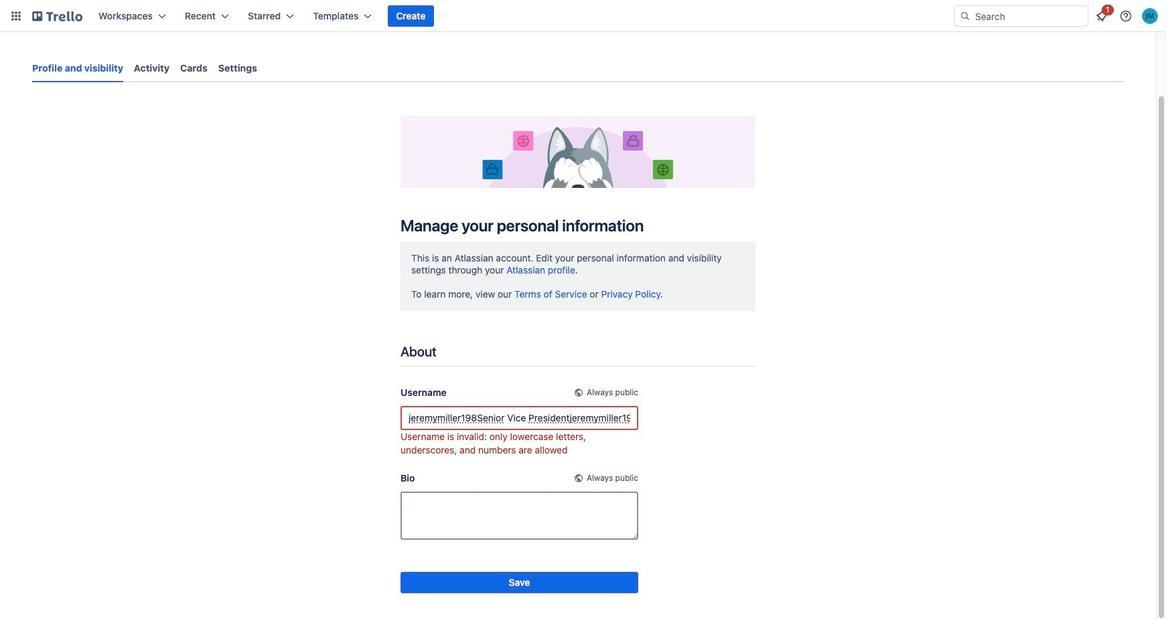 Task type: describe. For each thing, give the bounding box(es) containing it.
Search field
[[970, 7, 1088, 25]]

open information menu image
[[1119, 9, 1133, 23]]



Task type: vqa. For each thing, say whether or not it's contained in the screenshot.
Add
no



Task type: locate. For each thing, give the bounding box(es) containing it.
None text field
[[400, 406, 638, 430], [400, 492, 638, 540], [400, 406, 638, 430], [400, 492, 638, 540]]

back to home image
[[32, 5, 82, 27]]

search image
[[960, 11, 970, 21]]

primary element
[[0, 0, 1166, 32]]

1 notification image
[[1094, 8, 1110, 24]]

jeremy miller (jeremymiller198) image
[[1142, 8, 1158, 24]]



